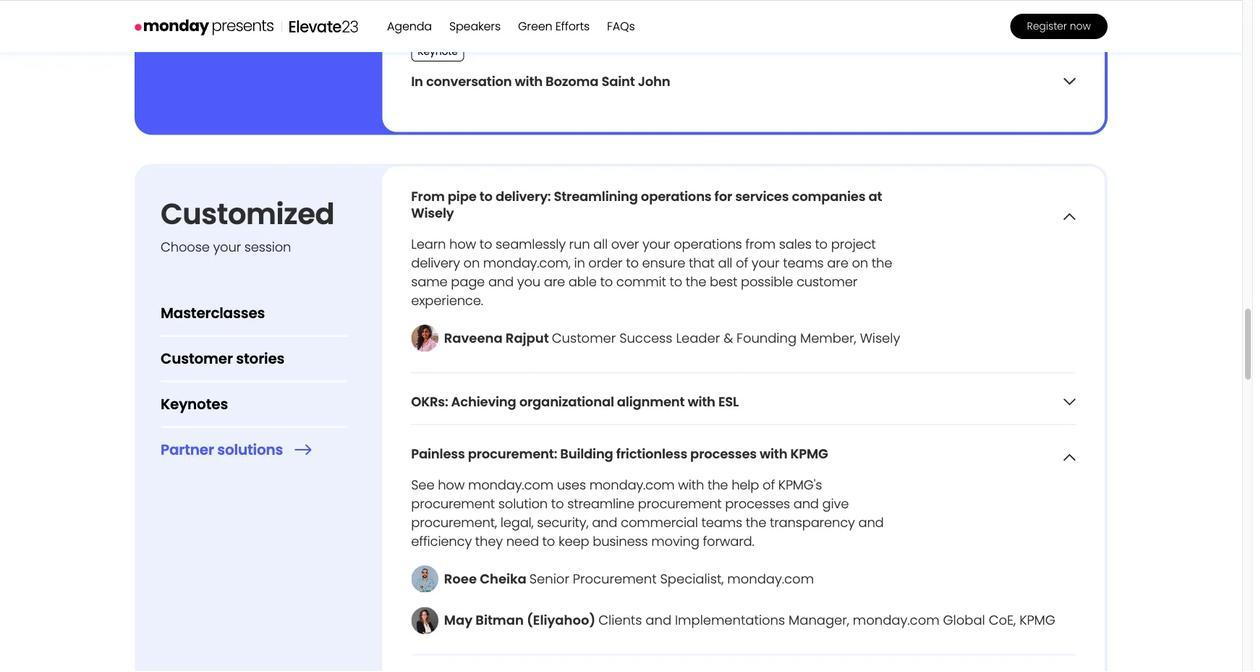 Task type: vqa. For each thing, say whether or not it's contained in the screenshot.
Green Efforts link
yes



Task type: describe. For each thing, give the bounding box(es) containing it.
kpmg's
[[779, 476, 823, 494]]

commit
[[617, 273, 667, 291]]

keynotes
[[161, 395, 228, 415]]

keep
[[559, 533, 590, 551]]

now
[[1070, 19, 1092, 33]]

the down project
[[872, 254, 893, 272]]

0 horizontal spatial all
[[594, 235, 608, 253]]

solution
[[499, 495, 548, 513]]

processes inside see how monday.com uses monday.com with the help of kpmg's procurement solution to streamline procurement processes and give procurement, legal, security, and commercial teams the transparency and efficiency they need to keep business moving forward.
[[726, 495, 790, 513]]

elevate23 image
[[290, 20, 358, 32]]

to up security,
[[552, 495, 564, 513]]

2 horizontal spatial your
[[752, 254, 780, 272]]

and inside learn how to seamlessly run all over your operations from sales to project delivery on monday.com, in order to ensure that all of your teams are on the same page and you are able to commit to the best possible customer experience.
[[489, 273, 514, 291]]

register
[[1028, 19, 1068, 33]]

to down the ensure
[[670, 273, 683, 291]]

cheika
[[480, 570, 527, 589]]

https://monday.com/elevate/wp content/uploads/2023/09/raveena.jpeg image
[[411, 325, 439, 352]]

painless procurement: building frictionless processes with kpmg
[[411, 445, 829, 463]]

keynote
[[418, 44, 458, 58]]

okrs: achieving organizational alignment with esl
[[411, 393, 739, 412]]

pipe
[[448, 188, 477, 206]]

agenda link
[[387, 18, 432, 34]]

rajput
[[506, 329, 549, 348]]

coe,
[[989, 612, 1017, 630]]

https://monday.com/elevate/wp content/uploads/2023/09/roee 1.jpg image
[[411, 566, 439, 593]]

0 vertical spatial customer
[[552, 329, 616, 348]]

faqs link
[[607, 18, 635, 34]]

how for monday.com
[[438, 476, 465, 494]]

your inside the customized choose your session
[[213, 238, 241, 256]]

the down that at the top right of the page
[[686, 273, 707, 291]]

need
[[506, 533, 539, 551]]

agenda
[[387, 18, 432, 34]]

page
[[451, 273, 485, 291]]

from
[[746, 235, 776, 253]]

and down streamline
[[592, 514, 618, 532]]

founding
[[737, 329, 797, 348]]

vod logo image
[[135, 18, 274, 36]]

monday.com down the painless procurement: building frictionless processes with kpmg on the bottom of the page
[[590, 476, 675, 494]]

2 procurement from the left
[[638, 495, 722, 513]]

0 horizontal spatial customer
[[161, 349, 233, 369]]

and down kpmg's on the bottom right of page
[[794, 495, 819, 513]]

okrs:
[[411, 393, 448, 412]]

keynotes link
[[161, 383, 348, 428]]

monday.com,
[[483, 254, 571, 272]]

sales
[[779, 235, 812, 253]]

help
[[732, 476, 760, 494]]

how for to
[[450, 235, 476, 253]]

efforts
[[556, 18, 590, 34]]

to down order
[[600, 273, 613, 291]]

stories
[[236, 349, 285, 369]]

and right 'clients'
[[646, 612, 672, 630]]

global
[[944, 612, 986, 630]]

to right sales
[[815, 235, 828, 253]]

0 horizontal spatial are
[[544, 273, 565, 291]]

you
[[517, 273, 541, 291]]

masterclasses link
[[161, 292, 348, 337]]

1 on from the left
[[464, 254, 480, 272]]

conversation
[[426, 72, 512, 91]]

1 vertical spatial kpmg
[[1020, 612, 1056, 630]]

from
[[411, 188, 445, 206]]

partner solutions link
[[161, 428, 348, 472]]

learn how to seamlessly run all over your operations from sales to project delivery on monday.com, in order to ensure that all of your teams are on the same page and you are able to commit to the best possible customer experience.
[[411, 235, 893, 310]]

efficiency
[[411, 533, 472, 551]]

monday.com up solution
[[468, 476, 554, 494]]

best
[[710, 273, 738, 291]]

organizational
[[520, 393, 614, 412]]

may
[[444, 612, 473, 630]]

masterclasses
[[161, 303, 265, 324]]

faqs
[[607, 18, 635, 34]]

with left esl
[[688, 393, 716, 412]]

see how monday.com uses monday.com with the help of kpmg's procurement solution to streamline procurement processes and give procurement, legal, security, and commercial teams the transparency and efficiency they need to keep business moving forward.
[[411, 476, 884, 551]]

frictionless
[[617, 445, 688, 463]]

customer
[[797, 273, 858, 291]]

member,
[[801, 329, 857, 348]]

to up page
[[480, 235, 493, 253]]

success
[[620, 329, 673, 348]]

seamlessly
[[496, 235, 566, 253]]

delivery:
[[496, 188, 551, 206]]

order
[[589, 254, 623, 272]]

teams inside see how monday.com uses monday.com with the help of kpmg's procurement solution to streamline procurement processes and give procurement, legal, security, and commercial teams the transparency and efficiency they need to keep business moving forward.
[[702, 514, 743, 532]]

business
[[593, 533, 648, 551]]

over
[[612, 235, 639, 253]]

senior
[[530, 570, 570, 589]]

to down security,
[[543, 533, 555, 551]]

in
[[574, 254, 585, 272]]

speakers link
[[450, 18, 501, 34]]

streamline
[[568, 495, 635, 513]]

procurement:
[[468, 445, 558, 463]]

operations inside from pipe to delivery: streamlining operations for services companies at wisely
[[641, 188, 712, 206]]

0 vertical spatial processes
[[691, 445, 757, 463]]

1 horizontal spatial are
[[828, 254, 849, 272]]

run
[[569, 235, 590, 253]]

green efforts link
[[518, 18, 590, 34]]

from pipe to delivery: streamlining operations for services companies at wisely
[[411, 188, 883, 222]]

bozoma
[[546, 72, 599, 91]]



Task type: locate. For each thing, give the bounding box(es) containing it.
monday.com
[[468, 476, 554, 494], [590, 476, 675, 494], [728, 570, 814, 589], [853, 612, 940, 630]]

are up 'customer' on the top of the page
[[828, 254, 849, 272]]

1 vertical spatial customer
[[161, 349, 233, 369]]

of inside see how monday.com uses monday.com with the help of kpmg's procurement solution to streamline procurement processes and give procurement, legal, security, and commercial teams the transparency and efficiency they need to keep business moving forward.
[[763, 476, 775, 494]]

wisely inside from pipe to delivery: streamlining operations for services companies at wisely
[[411, 204, 454, 222]]

your up the ensure
[[643, 235, 671, 253]]

transparency
[[770, 514, 855, 532]]

0 vertical spatial wisely
[[411, 204, 454, 222]]

learn
[[411, 235, 446, 253]]

monday.com left global
[[853, 612, 940, 630]]

monday.com up may bitman (eliyahoo) clients and implementations manager, monday.com global coe, kpmg
[[728, 570, 814, 589]]

1 vertical spatial wisely
[[860, 329, 901, 348]]

companies
[[792, 188, 866, 206]]

1 horizontal spatial your
[[643, 235, 671, 253]]

with up kpmg's on the bottom right of page
[[760, 445, 788, 463]]

session
[[244, 238, 291, 256]]

0 horizontal spatial wisely
[[411, 204, 454, 222]]

security,
[[537, 514, 589, 532]]

for
[[715, 188, 733, 206]]

may bitman (eliyahoo) clients and implementations manager, monday.com global coe, kpmg
[[444, 612, 1056, 630]]

on down project
[[852, 254, 869, 272]]

achieving
[[451, 393, 517, 412]]

0 vertical spatial kpmg
[[791, 445, 829, 463]]

procurement
[[411, 495, 495, 513], [638, 495, 722, 513]]

procurement up commercial
[[638, 495, 722, 513]]

1 horizontal spatial of
[[763, 476, 775, 494]]

on up page
[[464, 254, 480, 272]]

teams up forward.
[[702, 514, 743, 532]]

of right help at the bottom right of page
[[763, 476, 775, 494]]

1 vertical spatial teams
[[702, 514, 743, 532]]

procurement,
[[411, 514, 497, 532]]

0 vertical spatial how
[[450, 235, 476, 253]]

2 on from the left
[[852, 254, 869, 272]]

1 horizontal spatial on
[[852, 254, 869, 272]]

to inside from pipe to delivery: streamlining operations for services companies at wisely
[[480, 188, 493, 206]]

0 horizontal spatial your
[[213, 238, 241, 256]]

with inside see how monday.com uses monday.com with the help of kpmg's procurement solution to streamline procurement processes and give procurement, legal, security, and commercial teams the transparency and efficiency they need to keep business moving forward.
[[679, 476, 705, 494]]

1 horizontal spatial teams
[[783, 254, 824, 272]]

0 horizontal spatial kpmg
[[791, 445, 829, 463]]

all up best
[[718, 254, 733, 272]]

how
[[450, 235, 476, 253], [438, 476, 465, 494]]

1 vertical spatial how
[[438, 476, 465, 494]]

painless
[[411, 445, 465, 463]]

your up possible
[[752, 254, 780, 272]]

0 vertical spatial teams
[[783, 254, 824, 272]]

john
[[638, 72, 671, 91]]

forward.
[[703, 533, 755, 551]]

raveena rajput customer success leader & founding member, wisely
[[444, 329, 901, 348]]

1 horizontal spatial procurement
[[638, 495, 722, 513]]

(eliyahoo)
[[527, 612, 596, 630]]

partner solutions
[[161, 440, 283, 461]]

implementations
[[675, 612, 786, 630]]

1 horizontal spatial all
[[718, 254, 733, 272]]

delivery
[[411, 254, 460, 272]]

1 horizontal spatial customer
[[552, 329, 616, 348]]

of inside learn how to seamlessly run all over your operations from sales to project delivery on monday.com, in order to ensure that all of your teams are on the same page and you are able to commit to the best possible customer experience.
[[736, 254, 749, 272]]

saint
[[602, 72, 635, 91]]

clients
[[599, 612, 642, 630]]

operations up that at the top right of the page
[[674, 235, 742, 253]]

they
[[475, 533, 503, 551]]

moving
[[652, 533, 700, 551]]

green
[[518, 18, 553, 34]]

are right you on the left of page
[[544, 273, 565, 291]]

1 vertical spatial operations
[[674, 235, 742, 253]]

uses
[[557, 476, 586, 494]]

operations inside learn how to seamlessly run all over your operations from sales to project delivery on monday.com, in order to ensure that all of your teams are on the same page and you are able to commit to the best possible customer experience.
[[674, 235, 742, 253]]

customer stories
[[161, 349, 285, 369]]

able
[[569, 273, 597, 291]]

https://monday.com/elevate/wp content/uploads/2023/10/may.jpeg image
[[411, 608, 439, 635]]

customized
[[161, 194, 335, 234]]

project
[[832, 235, 876, 253]]

0 vertical spatial of
[[736, 254, 749, 272]]

experience.
[[411, 292, 483, 310]]

in conversation with bozoma saint john
[[411, 72, 671, 91]]

wisely up learn
[[411, 204, 454, 222]]

operations left for
[[641, 188, 712, 206]]

that
[[689, 254, 715, 272]]

how up delivery
[[450, 235, 476, 253]]

the left help at the bottom right of page
[[708, 476, 729, 494]]

customized choose your session
[[161, 194, 335, 256]]

register now
[[1028, 19, 1092, 33]]

0 horizontal spatial of
[[736, 254, 749, 272]]

1 horizontal spatial kpmg
[[1020, 612, 1056, 630]]

building
[[561, 445, 614, 463]]

ensure
[[642, 254, 686, 272]]

bitman
[[476, 612, 524, 630]]

procurement
[[573, 570, 657, 589]]

and left you on the left of page
[[489, 273, 514, 291]]

roee cheika senior procurement specialist, monday.com
[[444, 570, 814, 589]]

solutions
[[217, 440, 283, 461]]

processes down help at the bottom right of page
[[726, 495, 790, 513]]

operations
[[641, 188, 712, 206], [674, 235, 742, 253]]

all up order
[[594, 235, 608, 253]]

give
[[823, 495, 849, 513]]

processes
[[691, 445, 757, 463], [726, 495, 790, 513]]

to right pipe
[[480, 188, 493, 206]]

kpmg right the coe, at the bottom of page
[[1020, 612, 1056, 630]]

in
[[411, 72, 423, 91]]

green efforts
[[518, 18, 590, 34]]

the up forward.
[[746, 514, 767, 532]]

with up commercial
[[679, 476, 705, 494]]

see
[[411, 476, 435, 494]]

kpmg
[[791, 445, 829, 463], [1020, 612, 1056, 630]]

teams down sales
[[783, 254, 824, 272]]

alignment
[[617, 393, 685, 412]]

0 horizontal spatial teams
[[702, 514, 743, 532]]

&
[[724, 329, 733, 348]]

processes up help at the bottom right of page
[[691, 445, 757, 463]]

services
[[736, 188, 789, 206]]

esl
[[719, 393, 739, 412]]

how right see
[[438, 476, 465, 494]]

how inside see how monday.com uses monday.com with the help of kpmg's procurement solution to streamline procurement processes and give procurement, legal, security, and commercial teams the transparency and efficiency they need to keep business moving forward.
[[438, 476, 465, 494]]

partner
[[161, 440, 214, 461]]

all
[[594, 235, 608, 253], [718, 254, 733, 272]]

1 procurement from the left
[[411, 495, 495, 513]]

to down over
[[626, 254, 639, 272]]

1 horizontal spatial wisely
[[860, 329, 901, 348]]

how inside learn how to seamlessly run all over your operations from sales to project delivery on monday.com, in order to ensure that all of your teams are on the same page and you are able to commit to the best possible customer experience.
[[450, 235, 476, 253]]

choose
[[161, 238, 210, 256]]

and right transparency
[[859, 514, 884, 532]]

1 vertical spatial of
[[763, 476, 775, 494]]

customer up keynotes
[[161, 349, 233, 369]]

of up best
[[736, 254, 749, 272]]

1 vertical spatial processes
[[726, 495, 790, 513]]

roee
[[444, 570, 477, 589]]

your down customized
[[213, 238, 241, 256]]

with left bozoma
[[515, 72, 543, 91]]

to
[[480, 188, 493, 206], [480, 235, 493, 253], [815, 235, 828, 253], [626, 254, 639, 272], [600, 273, 613, 291], [670, 273, 683, 291], [552, 495, 564, 513], [543, 533, 555, 551]]

customer
[[552, 329, 616, 348], [161, 349, 233, 369]]

0 horizontal spatial on
[[464, 254, 480, 272]]

speakers
[[450, 18, 501, 34]]

0 horizontal spatial procurement
[[411, 495, 495, 513]]

procurement up procurement,
[[411, 495, 495, 513]]

at
[[869, 188, 883, 206]]

specialist,
[[661, 570, 724, 589]]

customer stories link
[[161, 337, 348, 383]]

legal,
[[501, 514, 534, 532]]

teams inside learn how to seamlessly run all over your operations from sales to project delivery on monday.com, in order to ensure that all of your teams are on the same page and you are able to commit to the best possible customer experience.
[[783, 254, 824, 272]]

0 vertical spatial operations
[[641, 188, 712, 206]]

customer down able
[[552, 329, 616, 348]]

wisely right member,
[[860, 329, 901, 348]]

and
[[489, 273, 514, 291], [794, 495, 819, 513], [592, 514, 618, 532], [859, 514, 884, 532], [646, 612, 672, 630]]

kpmg up kpmg's on the bottom right of page
[[791, 445, 829, 463]]

possible
[[741, 273, 794, 291]]

are
[[828, 254, 849, 272], [544, 273, 565, 291]]



